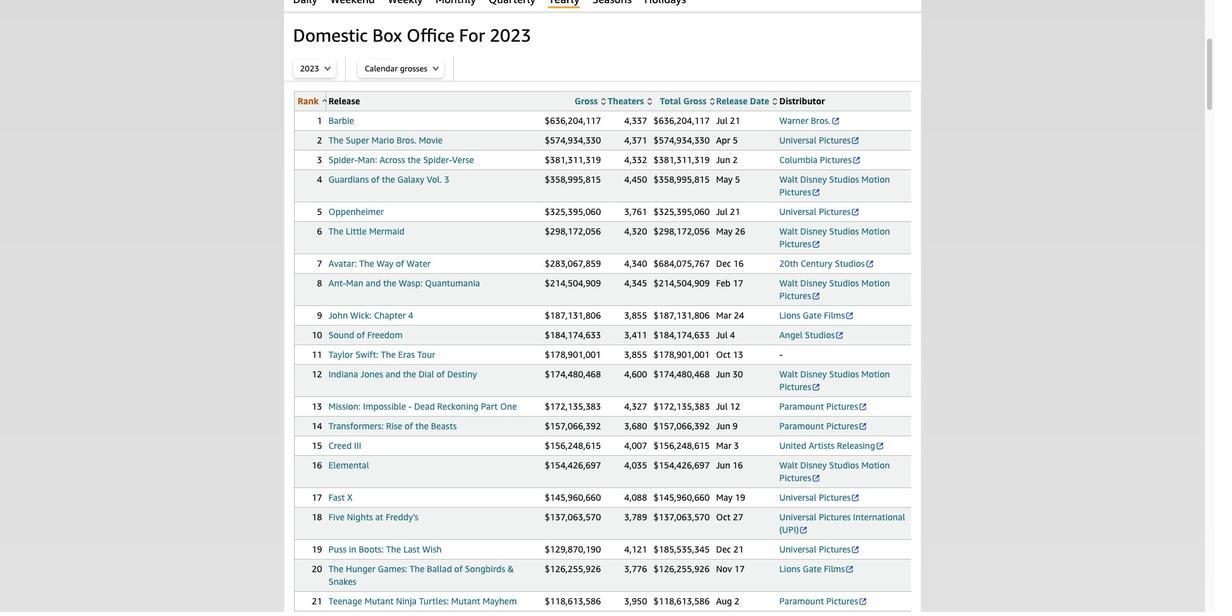Task type: locate. For each thing, give the bounding box(es) containing it.
4 right chapter
[[408, 310, 414, 321]]

0 vertical spatial lions gate films link
[[780, 310, 855, 321]]

five
[[329, 512, 345, 523]]

$187,131,806 for $187,131,806
[[545, 310, 601, 321]]

$381,311,319
[[545, 154, 601, 165], [654, 154, 710, 165]]

4,600
[[624, 369, 647, 380]]

3 up $154,426,697 jun 16
[[734, 440, 739, 451]]

sound of freedom link
[[329, 330, 403, 340]]

2 $636,204,117 from the left
[[654, 115, 710, 126]]

3 jun from the top
[[716, 421, 731, 431]]

of right sound at the left bottom of page
[[357, 330, 365, 340]]

1 vertical spatial 2
[[733, 154, 738, 165]]

$283,067,859
[[545, 258, 601, 269]]

2 up $358,995,815 may 5
[[733, 154, 738, 165]]

3 paramount pictures link from the top
[[780, 596, 868, 607]]

1 $156,248,615 from the left
[[545, 440, 601, 451]]

4 walt disney studios motion pictures from the top
[[780, 369, 890, 392]]

avatar: the way of water link
[[329, 258, 431, 269]]

2 $358,995,815 from the left
[[654, 174, 710, 185]]

walt disney studios motion pictures for $358,995,815 may 5
[[780, 174, 890, 197]]

1 horizontal spatial gross
[[684, 96, 707, 106]]

1 horizontal spatial $126,255,926
[[654, 564, 710, 574]]

2 $174,480,468 from the left
[[654, 369, 710, 380]]

3 walt disney studios motion pictures from the top
[[780, 278, 890, 301]]

dead
[[414, 401, 435, 412]]

0 vertical spatial paramount pictures link
[[780, 401, 868, 412]]

lions for $126,255,926 nov 17
[[780, 564, 801, 574]]

19 up 27
[[735, 492, 746, 503]]

0 horizontal spatial 13
[[312, 401, 322, 412]]

1 paramount pictures link from the top
[[780, 401, 868, 412]]

4,345
[[624, 278, 647, 288]]

$574,934,330 apr 5
[[654, 135, 738, 145]]

2023 right for
[[490, 25, 531, 46]]

0 vertical spatial 5
[[733, 135, 738, 145]]

1 vertical spatial 5
[[735, 174, 740, 185]]

$174,480,468 down $178,901,001 oct 13
[[654, 369, 710, 380]]

13
[[733, 349, 744, 360], [312, 401, 322, 412]]

$172,135,383 for $172,135,383 jul 12
[[654, 401, 710, 412]]

1 vertical spatial paramount pictures
[[780, 421, 859, 431]]

5 down $381,311,319 jun 2
[[735, 174, 740, 185]]

1 jul from the top
[[716, 115, 728, 126]]

release date
[[716, 96, 770, 106]]

0 horizontal spatial $157,066,392
[[545, 421, 601, 431]]

1 vertical spatial paramount pictures link
[[780, 421, 868, 431]]

1 motion from the top
[[862, 174, 890, 185]]

walt for $174,480,468 jun 30
[[780, 369, 798, 380]]

calendar
[[365, 63, 398, 73]]

0 horizontal spatial spider-
[[329, 154, 358, 165]]

$178,901,001 oct 13
[[654, 349, 744, 360]]

5 right apr
[[733, 135, 738, 145]]

1 $172,135,383 from the left
[[545, 401, 601, 412]]

1 $381,311,319 from the left
[[545, 154, 601, 165]]

$154,426,697 down $156,248,615 mar 3
[[654, 460, 710, 471]]

1 horizontal spatial $358,995,815
[[654, 174, 710, 185]]

jun left 30
[[716, 369, 731, 380]]

release up the barbie
[[329, 96, 360, 106]]

gate up 'angel studios' "link"
[[803, 310, 822, 321]]

0 horizontal spatial 9
[[317, 310, 322, 321]]

universal for $145,960,660 may 19
[[780, 492, 817, 503]]

columbia
[[780, 154, 818, 165]]

1 lions from the top
[[780, 310, 801, 321]]

jul for $172,135,383
[[716, 401, 728, 412]]

0 vertical spatial 17
[[733, 278, 744, 288]]

1 $187,131,806 from the left
[[545, 310, 601, 321]]

jun down $156,248,615 mar 3
[[716, 460, 731, 471]]

walt for $214,504,909 feb 17
[[780, 278, 798, 288]]

2 $187,131,806 from the left
[[654, 310, 710, 321]]

1 vertical spatial mar
[[716, 440, 732, 451]]

$381,311,319 jun 2
[[654, 154, 738, 165]]

0 vertical spatial 13
[[733, 349, 744, 360]]

vol.
[[427, 174, 442, 185]]

1 $137,063,570 from the left
[[545, 512, 601, 523]]

$154,426,697
[[545, 460, 601, 471], [654, 460, 710, 471]]

0 horizontal spatial 3
[[317, 154, 322, 165]]

3 jul from the top
[[716, 330, 728, 340]]

1 horizontal spatial $381,311,319
[[654, 154, 710, 165]]

2 walt disney studios motion pictures from the top
[[780, 226, 890, 249]]

$178,901,001
[[545, 349, 601, 360], [654, 349, 710, 360]]

walt disney studios motion pictures link up 20th century studios link
[[780, 226, 890, 249]]

1 paramount from the top
[[780, 401, 824, 412]]

$157,066,392 for $157,066,392 jun 9
[[654, 421, 710, 431]]

gross link
[[575, 96, 606, 106]]

2 vertical spatial paramount pictures
[[780, 596, 859, 607]]

lions up angel
[[780, 310, 801, 321]]

1 vertical spatial 9
[[733, 421, 738, 431]]

1 $214,504,909 from the left
[[545, 278, 601, 288]]

0 horizontal spatial 4
[[317, 174, 322, 185]]

1 oct from the top
[[716, 349, 731, 360]]

barbie link
[[329, 115, 354, 126]]

1 horizontal spatial $154,426,697
[[654, 460, 710, 471]]

0 vertical spatial 3
[[317, 154, 322, 165]]

16 down 26
[[734, 258, 744, 269]]

puss
[[329, 544, 347, 555]]

1 horizontal spatial $156,248,615
[[654, 440, 710, 451]]

disney for 16
[[801, 460, 827, 471]]

2 $157,066,392 from the left
[[654, 421, 710, 431]]

domestic
[[293, 25, 368, 46]]

$184,174,633 for $184,174,633 jul 4
[[654, 330, 710, 340]]

0 horizontal spatial $358,995,815
[[545, 174, 601, 185]]

paramount pictures link for $157,066,392 jun 9
[[780, 421, 868, 431]]

$145,960,660
[[545, 492, 601, 503], [654, 492, 710, 503]]

$126,255,926 for $126,255,926
[[545, 564, 601, 574]]

release date link
[[716, 96, 777, 106]]

$156,248,615 for $156,248,615
[[545, 440, 601, 451]]

universal for $185,535,345 dec 21
[[780, 544, 817, 555]]

0 horizontal spatial and
[[366, 278, 381, 288]]

paramount pictures for $118,613,586 aug 2
[[780, 596, 859, 607]]

1 horizontal spatial $298,172,056
[[654, 226, 710, 237]]

gate down universal pictures international (upi) link
[[803, 564, 822, 574]]

mar left 24
[[716, 310, 732, 321]]

the for beasts
[[415, 421, 429, 431]]

1 $126,255,926 from the left
[[545, 564, 601, 574]]

4 universal from the top
[[780, 512, 817, 523]]

8
[[317, 278, 322, 288]]

1 $154,426,697 from the left
[[545, 460, 601, 471]]

0 vertical spatial dec
[[716, 258, 731, 269]]

$174,480,468 for $174,480,468
[[545, 369, 601, 380]]

the little mermaid link
[[329, 226, 405, 237]]

disney down artists
[[801, 460, 827, 471]]

$178,901,001 for $178,901,001
[[545, 349, 601, 360]]

$298,172,056 for $298,172,056
[[545, 226, 601, 237]]

walt disney studios motion pictures link for $174,480,468 jun 30
[[780, 369, 890, 392]]

$358,995,815 for $358,995,815
[[545, 174, 601, 185]]

2 walt from the top
[[780, 226, 798, 237]]

20
[[312, 564, 322, 574]]

$156,248,615 left '4,007' on the right bottom
[[545, 440, 601, 451]]

1 paramount pictures from the top
[[780, 401, 859, 412]]

may for may 5
[[716, 174, 733, 185]]

the down 1 barbie
[[329, 135, 344, 145]]

0 vertical spatial and
[[366, 278, 381, 288]]

0 vertical spatial mar
[[716, 310, 732, 321]]

2 right aug
[[735, 596, 740, 607]]

lions gate films down (upi)
[[780, 564, 845, 574]]

united artists releasing link
[[780, 440, 885, 451]]

columbia pictures
[[780, 154, 852, 165]]

walt disney studios motion pictures down 20th century studios link
[[780, 278, 890, 301]]

paramount pictures for $157,066,392 jun 9
[[780, 421, 859, 431]]

jul for $325,395,060
[[716, 206, 728, 217]]

total
[[660, 96, 681, 106]]

21 up 26
[[730, 206, 741, 217]]

warner bros.
[[780, 115, 831, 126]]

the down "mission: impossible - dead reckoning part one" link
[[415, 421, 429, 431]]

17 up 18
[[312, 492, 322, 503]]

$154,426,697 for $154,426,697
[[545, 460, 601, 471]]

1 horizontal spatial 9
[[733, 421, 738, 431]]

studios up 20th century studios link
[[829, 226, 859, 237]]

universal for $325,395,060 jul 21
[[780, 206, 817, 217]]

0 vertical spatial 19
[[735, 492, 746, 503]]

8 ant-man and the wasp: quantumania
[[317, 278, 480, 288]]

1 $178,901,001 from the left
[[545, 349, 601, 360]]

walt down "columbia"
[[780, 174, 798, 185]]

1 horizontal spatial $187,131,806
[[654, 310, 710, 321]]

4 motion from the top
[[862, 369, 890, 380]]

14
[[312, 421, 322, 431]]

$325,395,060
[[545, 206, 601, 217], [654, 206, 710, 217]]

$381,311,319 down gross link
[[545, 154, 601, 165]]

walt disney studios motion pictures up 20th century studios link
[[780, 226, 890, 249]]

$154,426,697 jun 16
[[654, 460, 743, 471]]

spider-
[[329, 154, 358, 165], [423, 154, 452, 165]]

walt disney studios motion pictures link for $214,504,909 feb 17
[[780, 278, 890, 301]]

1 vertical spatial paramount
[[780, 421, 824, 431]]

five nights at freddy's link
[[329, 512, 419, 523]]

freddy's
[[386, 512, 419, 523]]

2 paramount pictures from the top
[[780, 421, 859, 431]]

5 walt disney studios motion pictures from the top
[[780, 460, 890, 483]]

1 horizontal spatial $157,066,392
[[654, 421, 710, 431]]

galaxy
[[398, 174, 424, 185]]

0 vertical spatial gate
[[803, 310, 822, 321]]

3 may from the top
[[716, 492, 733, 503]]

$574,934,330 up $381,311,319 jun 2
[[654, 135, 710, 145]]

motion for jun 16
[[862, 460, 890, 471]]

gate for 24
[[803, 310, 822, 321]]

jun for jun 30
[[716, 369, 731, 380]]

studios down 'angel studios' "link"
[[829, 369, 859, 380]]

1 $118,613,586 from the left
[[545, 596, 601, 607]]

gate for 17
[[803, 564, 822, 574]]

2 jun from the top
[[716, 369, 731, 380]]

release
[[329, 96, 360, 106], [716, 96, 748, 106]]

1 vertical spatial oct
[[716, 512, 731, 523]]

4 jul from the top
[[716, 401, 728, 412]]

2 3,855 from the top
[[624, 349, 647, 360]]

$187,131,806 mar 24
[[654, 310, 745, 321]]

2 walt disney studios motion pictures link from the top
[[780, 226, 890, 249]]

lions gate films
[[780, 310, 845, 321], [780, 564, 845, 574]]

2 universal pictures from the top
[[780, 206, 851, 217]]

2 disney from the top
[[801, 226, 827, 237]]

reckoning
[[437, 401, 479, 412]]

the
[[408, 154, 421, 165], [382, 174, 395, 185], [383, 278, 397, 288], [403, 369, 416, 380], [415, 421, 429, 431]]

2 lions from the top
[[780, 564, 801, 574]]

4 universal pictures link from the top
[[780, 544, 861, 555]]

1 vertical spatial lions gate films
[[780, 564, 845, 574]]

11
[[312, 349, 322, 360]]

motion for may 26
[[862, 226, 890, 237]]

universal for $137,063,570 oct 27
[[780, 512, 817, 523]]

2 $126,255,926 from the left
[[654, 564, 710, 574]]

0 horizontal spatial $126,255,926
[[545, 564, 601, 574]]

- down angel
[[780, 349, 783, 360]]

2 $172,135,383 from the left
[[654, 401, 710, 412]]

universal pictures up columbia pictures
[[780, 135, 851, 145]]

the for spider-
[[408, 154, 421, 165]]

16 down $156,248,615 mar 3
[[733, 460, 743, 471]]

$157,066,392 up $156,248,615 mar 3
[[654, 421, 710, 431]]

release for release
[[329, 96, 360, 106]]

jones
[[361, 369, 383, 380]]

may left 26
[[716, 226, 733, 237]]

4 universal pictures from the top
[[780, 544, 851, 555]]

0 horizontal spatial release
[[329, 96, 360, 106]]

mario
[[372, 135, 394, 145]]

the for dial
[[403, 369, 416, 380]]

1 vertical spatial 13
[[312, 401, 322, 412]]

5 universal from the top
[[780, 544, 817, 555]]

jun for jun 9
[[716, 421, 731, 431]]

2 $574,934,330 from the left
[[654, 135, 710, 145]]

4,035
[[624, 460, 647, 471]]

disney down century
[[801, 278, 827, 288]]

bros. up spider-man: across the spider-verse link
[[397, 135, 417, 145]]

1 $184,174,633 from the left
[[545, 330, 601, 340]]

- left dead
[[409, 401, 412, 412]]

1 spider- from the left
[[329, 154, 358, 165]]

0 vertical spatial lions
[[780, 310, 801, 321]]

disney for 17
[[801, 278, 827, 288]]

1 vertical spatial bros.
[[397, 135, 417, 145]]

oct for oct 13
[[716, 349, 731, 360]]

universal pictures link up "universal pictures international (upi)"
[[780, 492, 861, 503]]

0 vertical spatial bros.
[[811, 115, 831, 126]]

0 vertical spatial 2023
[[490, 25, 531, 46]]

1 vertical spatial 3
[[444, 174, 450, 185]]

spider- up vol.
[[423, 154, 452, 165]]

1 release from the left
[[329, 96, 360, 106]]

0 vertical spatial oct
[[716, 349, 731, 360]]

19
[[735, 492, 746, 503], [312, 544, 322, 555]]

1 $325,395,060 from the left
[[545, 206, 601, 217]]

films down universal pictures international (upi) link
[[824, 564, 845, 574]]

bros.
[[811, 115, 831, 126], [397, 135, 417, 145]]

2 $145,960,660 from the left
[[654, 492, 710, 503]]

2 may from the top
[[716, 226, 733, 237]]

2 paramount pictures link from the top
[[780, 421, 868, 431]]

universal inside "universal pictures international (upi)"
[[780, 512, 817, 523]]

1 $174,480,468 from the left
[[545, 369, 601, 380]]

walt disney studios motion pictures link for $154,426,697 jun 16
[[780, 460, 890, 483]]

fast x link
[[329, 492, 353, 503]]

$636,204,117 down total gross
[[654, 115, 710, 126]]

lions gate films for $126,255,926 nov 17
[[780, 564, 845, 574]]

$174,480,468 jun 30
[[654, 369, 743, 380]]

2 mar from the top
[[716, 440, 732, 451]]

0 horizontal spatial gross
[[575, 96, 598, 106]]

1 horizontal spatial $178,901,001
[[654, 349, 710, 360]]

dec for dec 21
[[716, 544, 731, 555]]

mar for mar 3
[[716, 440, 732, 451]]

0 horizontal spatial $381,311,319
[[545, 154, 601, 165]]

disney
[[801, 174, 827, 185], [801, 226, 827, 237], [801, 278, 827, 288], [801, 369, 827, 380], [801, 460, 827, 471]]

the right 6
[[329, 226, 344, 237]]

4 walt disney studios motion pictures link from the top
[[780, 369, 890, 392]]

1 $298,172,056 from the left
[[545, 226, 601, 237]]

3 disney from the top
[[801, 278, 827, 288]]

0 horizontal spatial $574,934,330
[[545, 135, 601, 145]]

1 walt from the top
[[780, 174, 798, 185]]

0 horizontal spatial $172,135,383
[[545, 401, 601, 412]]

0 horizontal spatial $174,480,468
[[545, 369, 601, 380]]

hunger
[[346, 564, 376, 574]]

rise
[[386, 421, 402, 431]]

2 dec from the top
[[716, 544, 731, 555]]

1 3,855 from the top
[[624, 310, 647, 321]]

$156,248,615 down $157,066,392 jun 9
[[654, 440, 710, 451]]

universal pictures link down columbia pictures link
[[780, 206, 861, 217]]

pictures inside "universal pictures international (upi)"
[[819, 512, 851, 523]]

$574,934,330 for $574,934,330
[[545, 135, 601, 145]]

lions gate films link up 'angel studios' "link"
[[780, 310, 855, 321]]

1 horizontal spatial $118,613,586
[[654, 596, 710, 607]]

2 horizontal spatial 3
[[734, 440, 739, 451]]

$126,255,926
[[545, 564, 601, 574], [654, 564, 710, 574]]

1 horizontal spatial $574,934,330
[[654, 135, 710, 145]]

1 horizontal spatial $325,395,060
[[654, 206, 710, 217]]

universal pictures link up columbia pictures link
[[780, 135, 861, 145]]

2 mutant from the left
[[451, 596, 481, 607]]

4 disney from the top
[[801, 369, 827, 380]]

studios right century
[[835, 258, 865, 269]]

2 gate from the top
[[803, 564, 822, 574]]

0 horizontal spatial $298,172,056
[[545, 226, 601, 237]]

universal pictures down (upi)
[[780, 544, 851, 555]]

2 $184,174,633 from the left
[[654, 330, 710, 340]]

5 up 6
[[317, 206, 322, 217]]

jul for $184,174,633
[[716, 330, 728, 340]]

ant-man and the wasp: quantumania link
[[329, 278, 480, 288]]

1 vertical spatial gate
[[803, 564, 822, 574]]

$137,063,570 for $137,063,570 oct 27
[[654, 512, 710, 523]]

1 horizontal spatial $214,504,909
[[654, 278, 710, 288]]

bros. right warner
[[811, 115, 831, 126]]

the for wasp:
[[383, 278, 397, 288]]

$172,135,383 up $157,066,392 jun 9
[[654, 401, 710, 412]]

lions gate films link down (upi)
[[780, 564, 855, 574]]

universal pictures international (upi) link
[[780, 512, 906, 535]]

lions
[[780, 310, 801, 321], [780, 564, 801, 574]]

turtles:
[[419, 596, 449, 607]]

1 films from the top
[[824, 310, 845, 321]]

$118,613,586 down $129,870,190
[[545, 596, 601, 607]]

verse
[[452, 154, 474, 165]]

1 universal pictures link from the top
[[780, 135, 861, 145]]

2 jul from the top
[[716, 206, 728, 217]]

united
[[780, 440, 807, 451]]

$184,174,633 left 3,411
[[545, 330, 601, 340]]

$184,174,633
[[545, 330, 601, 340], [654, 330, 710, 340]]

jul up $157,066,392 jun 9
[[716, 401, 728, 412]]

1 horizontal spatial $145,960,660
[[654, 492, 710, 503]]

2 release from the left
[[716, 96, 748, 106]]

1 horizontal spatial release
[[716, 96, 748, 106]]

fast
[[329, 492, 345, 503]]

1 horizontal spatial and
[[386, 369, 401, 380]]

jul down $187,131,806 mar 24
[[716, 330, 728, 340]]

21 down release date
[[730, 115, 741, 126]]

artists
[[809, 440, 835, 451]]

$118,613,586 for $118,613,586
[[545, 596, 601, 607]]

$298,172,056 up the $283,067,859
[[545, 226, 601, 237]]

1 walt disney studios motion pictures from the top
[[780, 174, 890, 197]]

oct left 27
[[716, 512, 731, 523]]

1 mutant from the left
[[365, 596, 394, 607]]

1 dec from the top
[[716, 258, 731, 269]]

beasts
[[431, 421, 457, 431]]

0 horizontal spatial $154,426,697
[[545, 460, 601, 471]]

4 walt from the top
[[780, 369, 798, 380]]

1 vertical spatial dec
[[716, 544, 731, 555]]

walt disney studios motion pictures down 'angel studios' "link"
[[780, 369, 890, 392]]

may up $137,063,570 oct 27
[[716, 492, 733, 503]]

2 $325,395,060 from the left
[[654, 206, 710, 217]]

1 vertical spatial films
[[824, 564, 845, 574]]

dec up feb
[[716, 258, 731, 269]]

1 horizontal spatial 13
[[733, 349, 744, 360]]

$145,960,660 up $137,063,570 oct 27
[[654, 492, 710, 503]]

0 horizontal spatial $156,248,615
[[545, 440, 601, 451]]

gross left theaters
[[575, 96, 598, 106]]

2 for 21 teenage mutant ninja turtles: mutant mayhem
[[735, 596, 740, 607]]

27
[[733, 512, 744, 523]]

1 gate from the top
[[803, 310, 822, 321]]

disney up century
[[801, 226, 827, 237]]

2 vertical spatial 17
[[735, 564, 745, 574]]

walt disney studios motion pictures down columbia pictures link
[[780, 174, 890, 197]]

4 guardians of the galaxy vol. 3
[[317, 174, 450, 185]]

1 jun from the top
[[716, 154, 731, 165]]

21 down 27
[[734, 544, 744, 555]]

2 universal from the top
[[780, 206, 817, 217]]

2 oct from the top
[[716, 512, 731, 523]]

5 disney from the top
[[801, 460, 827, 471]]

1 vertical spatial and
[[386, 369, 401, 380]]

10 sound of freedom
[[312, 330, 403, 340]]

5 walt from the top
[[780, 460, 798, 471]]

1 $574,934,330 from the left
[[545, 135, 601, 145]]

2 $381,311,319 from the left
[[654, 154, 710, 165]]

walt disney studios motion pictures for $154,426,697 jun 16
[[780, 460, 890, 483]]

warner bros. link
[[780, 115, 840, 126]]

5 walt disney studios motion pictures link from the top
[[780, 460, 890, 483]]

1 may from the top
[[716, 174, 733, 185]]

2 vertical spatial paramount pictures link
[[780, 596, 868, 607]]

0 vertical spatial 3,855
[[624, 310, 647, 321]]

spider- up guardians
[[329, 154, 358, 165]]

2 vertical spatial paramount
[[780, 596, 824, 607]]

films up 'angel studios' "link"
[[824, 310, 845, 321]]

7 avatar: the way of water
[[317, 258, 431, 269]]

$118,613,586
[[545, 596, 601, 607], [654, 596, 710, 607]]

0 horizontal spatial mutant
[[365, 596, 394, 607]]

1 universal pictures from the top
[[780, 135, 851, 145]]

0 horizontal spatial 12
[[312, 369, 322, 380]]

3 right vol.
[[444, 174, 450, 185]]

5
[[733, 135, 738, 145], [735, 174, 740, 185], [317, 206, 322, 217]]

0 horizontal spatial $184,174,633
[[545, 330, 601, 340]]

0 horizontal spatial 2023
[[300, 63, 319, 73]]

$325,395,060 up $298,172,056 may 26
[[654, 206, 710, 217]]

films for 17
[[824, 564, 845, 574]]

$145,960,660 for $145,960,660
[[545, 492, 601, 503]]

10
[[312, 330, 322, 340]]

$157,066,392 left 3,680
[[545, 421, 601, 431]]

$157,066,392 jun 9
[[654, 421, 738, 431]]

3 paramount pictures from the top
[[780, 596, 859, 607]]

0 vertical spatial 9
[[317, 310, 322, 321]]

$184,174,633 up $178,901,001 oct 13
[[654, 330, 710, 340]]

2 paramount from the top
[[780, 421, 824, 431]]

$137,063,570 up $129,870,190
[[545, 512, 601, 523]]

universal pictures up universal pictures international (upi) link
[[780, 492, 851, 503]]

$358,995,815 left 4,450
[[545, 174, 601, 185]]

$298,172,056 down $325,395,060 jul 21
[[654, 226, 710, 237]]

$298,172,056
[[545, 226, 601, 237], [654, 226, 710, 237]]

jun for jun 16
[[716, 460, 731, 471]]

of right ballad at left bottom
[[454, 564, 463, 574]]

$126,255,926 down $129,870,190
[[545, 564, 601, 574]]

1 horizontal spatial $184,174,633
[[654, 330, 710, 340]]

iii
[[354, 440, 362, 451]]

0 horizontal spatial $178,901,001
[[545, 349, 601, 360]]

$172,135,383 left 4,327
[[545, 401, 601, 412]]

$214,504,909
[[545, 278, 601, 288], [654, 278, 710, 288]]

$381,311,319 down $574,934,330 apr 5
[[654, 154, 710, 165]]

$157,066,392
[[545, 421, 601, 431], [654, 421, 710, 431]]

freedom
[[367, 330, 403, 340]]

2023 left dropdown image
[[300, 63, 319, 73]]

3 walt disney studios motion pictures link from the top
[[780, 278, 890, 301]]

1 disney from the top
[[801, 174, 827, 185]]

1 vertical spatial 3,855
[[624, 349, 647, 360]]

12 down 30
[[730, 401, 741, 412]]

man
[[346, 278, 364, 288]]

office
[[407, 25, 455, 46]]

2 $156,248,615 from the left
[[654, 440, 710, 451]]

1 $157,066,392 from the left
[[545, 421, 601, 431]]

0 vertical spatial films
[[824, 310, 845, 321]]

$187,131,806 for $187,131,806 mar 24
[[654, 310, 710, 321]]

studios down 20th century studios link
[[829, 278, 859, 288]]

3 universal pictures link from the top
[[780, 492, 861, 503]]

21 for $185,535,345 dec 21
[[734, 544, 744, 555]]

lions gate films up 'angel studios' "link"
[[780, 310, 845, 321]]

$636,204,117 jul 21
[[654, 115, 741, 126]]

indiana
[[329, 369, 358, 380]]

21 left teenage
[[312, 596, 322, 607]]

1 vertical spatial lions gate films link
[[780, 564, 855, 574]]

0 vertical spatial lions gate films
[[780, 310, 845, 321]]

2 $178,901,001 from the left
[[654, 349, 710, 360]]

1 $145,960,660 from the left
[[545, 492, 601, 503]]

0 horizontal spatial $187,131,806
[[545, 310, 601, 321]]

21 teenage mutant ninja turtles: mutant mayhem
[[312, 596, 517, 607]]

0 vertical spatial may
[[716, 174, 733, 185]]

walt down angel
[[780, 369, 798, 380]]

walt disney studios motion pictures link down united artists releasing "link"
[[780, 460, 890, 483]]

dropdown image
[[433, 66, 439, 71]]

1 walt disney studios motion pictures link from the top
[[780, 174, 890, 197]]

1 vertical spatial lions
[[780, 564, 801, 574]]

3 universal pictures from the top
[[780, 492, 851, 503]]

2 $137,063,570 from the left
[[654, 512, 710, 523]]



Task type: describe. For each thing, give the bounding box(es) containing it.
the down across at the left top of page
[[382, 174, 395, 185]]

16 for $154,426,697
[[733, 460, 743, 471]]

of right dial
[[437, 369, 445, 380]]

$174,480,468 for $174,480,468 jun 30
[[654, 369, 710, 380]]

motion for may 5
[[862, 174, 890, 185]]

the left last
[[386, 544, 401, 555]]

lions gate films link for $126,255,926 nov 17
[[780, 564, 855, 574]]

impossible
[[363, 401, 406, 412]]

2 vertical spatial 3
[[734, 440, 739, 451]]

17 fast x
[[312, 492, 353, 503]]

teenage
[[329, 596, 362, 607]]

3,855 for $187,131,806
[[624, 310, 647, 321]]

$137,063,570 for $137,063,570
[[545, 512, 601, 523]]

way
[[377, 258, 394, 269]]

$156,248,615 mar 3
[[654, 440, 739, 451]]

$126,255,926 for $126,255,926 nov 17
[[654, 564, 710, 574]]

studios for $684,075,767 dec 16
[[835, 258, 865, 269]]

nov
[[716, 564, 732, 574]]

$178,901,001 for $178,901,001 oct 13
[[654, 349, 710, 360]]

for
[[459, 25, 485, 46]]

walt for $358,995,815 may 5
[[780, 174, 798, 185]]

columbia pictures link
[[780, 154, 862, 165]]

3,855 for $178,901,001
[[624, 349, 647, 360]]

oct for oct 27
[[716, 512, 731, 523]]

13 mission: impossible - dead reckoning part one
[[312, 401, 517, 412]]

0 vertical spatial -
[[780, 349, 783, 360]]

16 down 15
[[312, 460, 322, 471]]

$126,255,926 nov 17
[[654, 564, 745, 574]]

4,007
[[624, 440, 647, 451]]

1 vertical spatial 4
[[408, 310, 414, 321]]

movie
[[419, 135, 443, 145]]

1 horizontal spatial bros.
[[811, 115, 831, 126]]

3,776
[[624, 564, 647, 574]]

lions gate films for $187,131,806 mar 24
[[780, 310, 845, 321]]

release for release date
[[716, 96, 748, 106]]

1 horizontal spatial 2023
[[490, 25, 531, 46]]

$574,934,330 for $574,934,330 apr 5
[[654, 135, 710, 145]]

in
[[349, 544, 356, 555]]

paramount pictures link for $118,613,586 aug 2
[[780, 596, 868, 607]]

$381,311,319 for $381,311,319
[[545, 154, 601, 165]]

5 for $358,995,815 may 5
[[735, 174, 740, 185]]

universal pictures link for $145,960,660 may 19
[[780, 492, 861, 503]]

total gross
[[660, 96, 707, 106]]

warner
[[780, 115, 809, 126]]

mermaid
[[369, 226, 405, 237]]

walt for $298,172,056 may 26
[[780, 226, 798, 237]]

universal pictures for $145,960,660 may 19
[[780, 492, 851, 503]]

9 john wick: chapter 4
[[317, 310, 414, 321]]

mar for mar 24
[[716, 310, 732, 321]]

games:
[[378, 564, 407, 574]]

1 vertical spatial 12
[[730, 401, 741, 412]]

songbirds
[[465, 564, 505, 574]]

6
[[317, 226, 322, 237]]

across
[[380, 154, 405, 165]]

century
[[801, 258, 833, 269]]

4,450
[[624, 174, 647, 185]]

21 for $636,204,117 jul 21
[[730, 115, 741, 126]]

walt for $154,426,697 jun 16
[[780, 460, 798, 471]]

teenage mutant ninja turtles: mutant mayhem link
[[329, 596, 517, 607]]

$636,204,117 for $636,204,117
[[545, 115, 601, 126]]

of right rise
[[405, 421, 413, 431]]

24
[[734, 310, 745, 321]]

universal pictures for $574,934,330 apr 5
[[780, 135, 851, 145]]

dropdown image
[[325, 66, 331, 71]]

barbie
[[329, 115, 354, 126]]

international
[[853, 512, 906, 523]]

$172,135,383 jul 12
[[654, 401, 741, 412]]

walt disney studios motion pictures for $174,480,468 jun 30
[[780, 369, 890, 392]]

wick:
[[350, 310, 372, 321]]

creed iii link
[[329, 440, 362, 451]]

taylor
[[329, 349, 353, 360]]

boots:
[[359, 544, 384, 555]]

$145,960,660 for $145,960,660 may 19
[[654, 492, 710, 503]]

and for man
[[366, 278, 381, 288]]

1 gross from the left
[[575, 96, 598, 106]]

2 the super mario bros. movie
[[317, 135, 443, 145]]

5 oppenheimer
[[317, 206, 384, 217]]

jul for $636,204,117
[[716, 115, 728, 126]]

the down last
[[410, 564, 425, 574]]

$636,204,117 for $636,204,117 jul 21
[[654, 115, 710, 126]]

x
[[347, 492, 353, 503]]

15 creed iii
[[312, 440, 362, 451]]

walt disney studios motion pictures link for $298,172,056 may 26
[[780, 226, 890, 249]]

$185,535,345
[[654, 544, 710, 555]]

john wick: chapter 4 link
[[329, 310, 414, 321]]

studios for $298,172,056 may 26
[[829, 226, 859, 237]]

1 horizontal spatial 19
[[735, 492, 746, 503]]

1
[[317, 115, 322, 126]]

of down man:
[[371, 174, 380, 185]]

$185,535,345 dec 21
[[654, 544, 744, 555]]

$184,174,633 for $184,174,633
[[545, 330, 601, 340]]

$214,504,909 for $214,504,909 feb 17
[[654, 278, 710, 288]]

walt disney studios motion pictures link for $358,995,815 may 5
[[780, 174, 890, 197]]

man:
[[358, 154, 377, 165]]

of right way
[[396, 258, 404, 269]]

20th century studios
[[780, 258, 865, 269]]

$145,960,660 may 19
[[654, 492, 746, 503]]

16 for $283,067,859
[[734, 258, 744, 269]]

1 barbie
[[317, 115, 354, 126]]

may for may 19
[[716, 492, 733, 503]]

united artists releasing
[[780, 440, 876, 451]]

$325,395,060 for $325,395,060 jul 21
[[654, 206, 710, 217]]

17 for 8 ant-man and the wasp: quantumania
[[733, 278, 744, 288]]

oppenheimer link
[[329, 206, 384, 217]]

and for jones
[[386, 369, 401, 380]]

0 vertical spatial 12
[[312, 369, 322, 380]]

0 horizontal spatial bros.
[[397, 135, 417, 145]]

dial
[[419, 369, 434, 380]]

3,761
[[624, 206, 647, 217]]

apr
[[716, 135, 731, 145]]

jun for jun 2
[[716, 154, 731, 165]]

angel studios link
[[780, 330, 845, 340]]

$358,995,815 for $358,995,815 may 5
[[654, 174, 710, 185]]

disney for 5
[[801, 174, 827, 185]]

14 transformers: rise of the beasts
[[312, 421, 457, 431]]

films for 24
[[824, 310, 845, 321]]

30
[[733, 369, 743, 380]]

0 vertical spatial 4
[[317, 174, 322, 185]]

the hunger games: the ballad of songbirds & snakes link
[[329, 564, 514, 587]]

puss in boots: the last wish link
[[329, 544, 442, 555]]

$381,311,319 for $381,311,319 jun 2
[[654, 154, 710, 165]]

may for may 26
[[716, 226, 733, 237]]

wish
[[422, 544, 442, 555]]

motion for jun 30
[[862, 369, 890, 380]]

dec for dec 16
[[716, 258, 731, 269]]

date
[[750, 96, 770, 106]]

2 vertical spatial 5
[[317, 206, 322, 217]]

3,950
[[624, 596, 647, 607]]

universal for $574,934,330 apr 5
[[780, 135, 817, 145]]

0 vertical spatial 2
[[317, 135, 322, 145]]

1 horizontal spatial 3
[[444, 174, 450, 185]]

studios for $154,426,697 jun 16
[[829, 460, 859, 471]]

2 for 3 spider-man: across the spider-verse
[[733, 154, 738, 165]]

16 elemental
[[312, 460, 369, 471]]

studios right angel
[[805, 330, 835, 340]]

$214,504,909 for $214,504,909
[[545, 278, 601, 288]]

mayhem
[[483, 596, 517, 607]]

paramount for $118,613,586 aug 2
[[780, 596, 824, 607]]

the left eras
[[381, 349, 396, 360]]

1 vertical spatial 2023
[[300, 63, 319, 73]]

universal pictures for $185,535,345 dec 21
[[780, 544, 851, 555]]

oppenheimer
[[329, 206, 384, 217]]

$129,870,190
[[545, 544, 601, 555]]

17 for 20 the hunger games: the ballad of songbirds & snakes
[[735, 564, 745, 574]]

4,337
[[624, 115, 647, 126]]

the left way
[[359, 258, 374, 269]]

the up snakes
[[329, 564, 344, 574]]

indiana jones and the dial of destiny link
[[329, 369, 477, 380]]

studios for $214,504,909 feb 17
[[829, 278, 859, 288]]

ballad
[[427, 564, 452, 574]]

15
[[312, 440, 322, 451]]

walt disney studios motion pictures for $214,504,909 feb 17
[[780, 278, 890, 301]]

2 gross from the left
[[684, 96, 707, 106]]

18
[[312, 512, 322, 523]]

4,327
[[624, 401, 647, 412]]

0 horizontal spatial 19
[[312, 544, 322, 555]]

theaters
[[608, 96, 644, 106]]

taylor swift: the eras tour link
[[329, 349, 435, 360]]

$184,174,633 jul 4
[[654, 330, 735, 340]]

lions gate films link for $187,131,806 mar 24
[[780, 310, 855, 321]]

at
[[375, 512, 383, 523]]

11 taylor swift: the eras tour
[[312, 349, 435, 360]]

4,371
[[624, 135, 647, 145]]

1 vertical spatial 17
[[312, 492, 322, 503]]

mission:
[[329, 401, 361, 412]]

universal pictures link for $325,395,060 jul 21
[[780, 206, 861, 217]]

studios for $358,995,815 may 5
[[829, 174, 859, 185]]

21 for $325,395,060 jul 21
[[730, 206, 741, 217]]

paramount for $157,066,392 jun 9
[[780, 421, 824, 431]]

2 vertical spatial 4
[[730, 330, 735, 340]]

of inside 20 the hunger games: the ballad of songbirds & snakes
[[454, 564, 463, 574]]

$325,395,060 for $325,395,060
[[545, 206, 601, 217]]

universal pictures link for $185,535,345 dec 21
[[780, 544, 861, 555]]

disney for 26
[[801, 226, 827, 237]]

$298,172,056 may 26
[[654, 226, 746, 237]]

creed
[[329, 440, 352, 451]]

2 spider- from the left
[[423, 154, 452, 165]]

20 the hunger games: the ballad of songbirds & snakes
[[312, 564, 514, 587]]

motion for feb 17
[[862, 278, 890, 288]]

20th
[[780, 258, 799, 269]]

paramount for $172,135,383 jul 12
[[780, 401, 824, 412]]

$325,395,060 jul 21
[[654, 206, 741, 217]]

studios for $174,480,468 jun 30
[[829, 369, 859, 380]]

$157,066,392 for $157,066,392
[[545, 421, 601, 431]]

0 horizontal spatial -
[[409, 401, 412, 412]]

sound
[[329, 330, 354, 340]]

$298,172,056 for $298,172,056 may 26
[[654, 226, 710, 237]]

universal pictures for $325,395,060 jul 21
[[780, 206, 851, 217]]

4,320
[[624, 226, 647, 237]]



Task type: vqa. For each thing, say whether or not it's contained in the screenshot.
$172,135,383
yes



